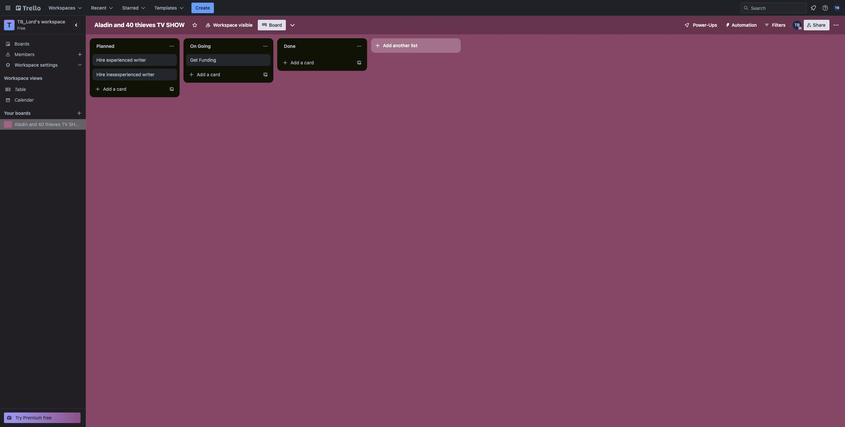 Task type: vqa. For each thing, say whether or not it's contained in the screenshot.
Profile and visibility
no



Task type: locate. For each thing, give the bounding box(es) containing it.
writer down hire experienced writer link
[[142, 72, 155, 77]]

0 vertical spatial writer
[[134, 57, 146, 63]]

and down your boards with 1 items element
[[29, 122, 37, 127]]

star or unstar board image
[[192, 22, 197, 28]]

0 vertical spatial thieves
[[135, 21, 156, 28]]

customize views image
[[290, 22, 296, 28]]

a
[[301, 60, 303, 65], [207, 72, 209, 77], [113, 86, 116, 92]]

40
[[126, 21, 134, 28], [38, 122, 44, 127]]

add a card button down done text field on the left top
[[280, 57, 354, 68]]

aladin and 40 thieves tv show inside 'aladin and 40 thieves tv show' text box
[[94, 21, 185, 28]]

hire down planned
[[96, 57, 105, 63]]

1 horizontal spatial aladin
[[94, 21, 112, 28]]

create from template… image
[[357, 60, 362, 65], [263, 72, 268, 77]]

2 horizontal spatial a
[[301, 60, 303, 65]]

on
[[190, 43, 197, 49]]

0 horizontal spatial create from template… image
[[263, 72, 268, 77]]

workspace for workspace visible
[[213, 22, 238, 28]]

aladin inside 'aladin and 40 thieves tv show' text box
[[94, 21, 112, 28]]

writer up 'hire inexexperienced writer' link
[[134, 57, 146, 63]]

add a card
[[291, 60, 314, 65], [197, 72, 220, 77], [103, 86, 127, 92]]

search image
[[744, 5, 749, 11]]

add a card for on going
[[197, 72, 220, 77]]

premium
[[23, 415, 42, 421]]

power-ups
[[694, 22, 718, 28]]

2 horizontal spatial card
[[304, 60, 314, 65]]

card
[[304, 60, 314, 65], [211, 72, 220, 77], [117, 86, 127, 92]]

writer
[[134, 57, 146, 63], [142, 72, 155, 77]]

1 horizontal spatial tv
[[157, 21, 165, 28]]

aladin and 40 thieves tv show down your boards with 1 items element
[[15, 122, 83, 127]]

0 vertical spatial create from template… image
[[357, 60, 362, 65]]

a down the inexexperienced
[[113, 86, 116, 92]]

try premium free
[[15, 415, 52, 421]]

0 vertical spatial workspace
[[213, 22, 238, 28]]

aladin down boards
[[15, 122, 28, 127]]

workspace down the members
[[15, 62, 39, 68]]

1 vertical spatial a
[[207, 72, 209, 77]]

thieves
[[135, 21, 156, 28], [45, 122, 61, 127]]

funding
[[199, 57, 216, 63]]

settings
[[40, 62, 58, 68]]

aladin and 40 thieves tv show
[[94, 21, 185, 28], [15, 122, 83, 127]]

tb_lord's
[[17, 19, 40, 24]]

0 vertical spatial add a card button
[[280, 57, 354, 68]]

0 vertical spatial and
[[114, 21, 124, 28]]

0 horizontal spatial add a card
[[103, 86, 127, 92]]

add
[[383, 43, 392, 48], [291, 60, 299, 65], [197, 72, 206, 77], [103, 86, 112, 92]]

40 down your boards with 1 items element
[[38, 122, 44, 127]]

show down add board image on the top left of page
[[69, 122, 83, 127]]

members
[[15, 52, 35, 57]]

0 vertical spatial hire
[[96, 57, 105, 63]]

power-
[[694, 22, 709, 28]]

2 vertical spatial add a card
[[103, 86, 127, 92]]

1 vertical spatial workspace
[[15, 62, 39, 68]]

2 vertical spatial add a card button
[[93, 84, 167, 94]]

2 vertical spatial card
[[117, 86, 127, 92]]

add a card button down get funding link at the left top
[[186, 69, 260, 80]]

0 horizontal spatial and
[[29, 122, 37, 127]]

experienced
[[106, 57, 133, 63]]

tv down templates
[[157, 21, 165, 28]]

0 vertical spatial add a card
[[291, 60, 314, 65]]

a for planned
[[113, 86, 116, 92]]

1 vertical spatial card
[[211, 72, 220, 77]]

board link
[[258, 20, 286, 30]]

inexexperienced
[[106, 72, 141, 77]]

1 vertical spatial add a card button
[[186, 69, 260, 80]]

calendar
[[15, 97, 34, 103]]

1 hire from the top
[[96, 57, 105, 63]]

hire for hire inexexperienced writer
[[96, 72, 105, 77]]

add a card button down hire inexexperienced writer
[[93, 84, 167, 94]]

add a card down the inexexperienced
[[103, 86, 127, 92]]

a down done text field on the left top
[[301, 60, 303, 65]]

card down done text field on the left top
[[304, 60, 314, 65]]

1 horizontal spatial create from template… image
[[357, 60, 362, 65]]

0 horizontal spatial tv
[[62, 122, 68, 127]]

workspaces
[[49, 5, 75, 11]]

Done text field
[[280, 41, 353, 52]]

0 horizontal spatial aladin
[[15, 122, 28, 127]]

1 horizontal spatial thieves
[[135, 21, 156, 28]]

1 horizontal spatial and
[[114, 21, 124, 28]]

1 horizontal spatial show
[[166, 21, 185, 28]]

0 vertical spatial show
[[166, 21, 185, 28]]

workspace inside the workspace settings popup button
[[15, 62, 39, 68]]

aladin
[[94, 21, 112, 28], [15, 122, 28, 127]]

your boards
[[4, 110, 31, 116]]

1 vertical spatial writer
[[142, 72, 155, 77]]

workspace left "visible"
[[213, 22, 238, 28]]

open information menu image
[[823, 5, 829, 11]]

1 vertical spatial show
[[69, 122, 83, 127]]

0 horizontal spatial card
[[117, 86, 127, 92]]

show inside 'aladin and 40 thieves tv show' text box
[[166, 21, 185, 28]]

list
[[411, 43, 418, 48]]

1 vertical spatial tv
[[62, 122, 68, 127]]

40 down starred
[[126, 21, 134, 28]]

and
[[114, 21, 124, 28], [29, 122, 37, 127]]

1 vertical spatial add a card
[[197, 72, 220, 77]]

add a card button
[[280, 57, 354, 68], [186, 69, 260, 80], [93, 84, 167, 94]]

1 horizontal spatial 40
[[126, 21, 134, 28]]

2 hire from the top
[[96, 72, 105, 77]]

add down the done
[[291, 60, 299, 65]]

boards
[[15, 41, 30, 47]]

recent button
[[87, 3, 117, 13]]

0 notifications image
[[810, 4, 818, 12]]

on going
[[190, 43, 211, 49]]

ups
[[709, 22, 718, 28]]

2 horizontal spatial add a card button
[[280, 57, 354, 68]]

hire left the inexexperienced
[[96, 72, 105, 77]]

aladin down recent popup button
[[94, 21, 112, 28]]

1 horizontal spatial add a card button
[[186, 69, 260, 80]]

1 vertical spatial create from template… image
[[263, 72, 268, 77]]

2 vertical spatial a
[[113, 86, 116, 92]]

tv
[[157, 21, 165, 28], [62, 122, 68, 127]]

tb_lord's workspace link
[[17, 19, 65, 24]]

a for on going
[[207, 72, 209, 77]]

1 vertical spatial hire
[[96, 72, 105, 77]]

filters
[[773, 22, 786, 28]]

add a card down funding
[[197, 72, 220, 77]]

workspace
[[213, 22, 238, 28], [15, 62, 39, 68], [4, 75, 29, 81]]

create
[[196, 5, 210, 11]]

visible
[[239, 22, 253, 28]]

workspace for workspace settings
[[15, 62, 39, 68]]

1 horizontal spatial card
[[211, 72, 220, 77]]

your
[[4, 110, 14, 116]]

and down starred
[[114, 21, 124, 28]]

1 vertical spatial aladin
[[15, 122, 28, 127]]

On Going text field
[[186, 41, 259, 52]]

create from template… image for done
[[357, 60, 362, 65]]

Board name text field
[[91, 20, 188, 30]]

1 horizontal spatial add a card
[[197, 72, 220, 77]]

card down the inexexperienced
[[117, 86, 127, 92]]

0 vertical spatial 40
[[126, 21, 134, 28]]

automation button
[[723, 20, 761, 30]]

1 vertical spatial and
[[29, 122, 37, 127]]

add down the inexexperienced
[[103, 86, 112, 92]]

0 horizontal spatial add a card button
[[93, 84, 167, 94]]

thieves down starred popup button
[[135, 21, 156, 28]]

0 horizontal spatial thieves
[[45, 122, 61, 127]]

workspace inside the workspace visible button
[[213, 22, 238, 28]]

a down funding
[[207, 72, 209, 77]]

thieves down your boards with 1 items element
[[45, 122, 61, 127]]

0 horizontal spatial a
[[113, 86, 116, 92]]

2 vertical spatial workspace
[[4, 75, 29, 81]]

free
[[17, 26, 25, 31]]

0 horizontal spatial show
[[69, 122, 83, 127]]

workspace visible button
[[201, 20, 257, 30]]

share button
[[804, 20, 830, 30]]

0 vertical spatial aladin and 40 thieves tv show
[[94, 21, 185, 28]]

0 vertical spatial tv
[[157, 21, 165, 28]]

add board image
[[77, 111, 82, 116]]

workspace
[[41, 19, 65, 24]]

0 vertical spatial aladin
[[94, 21, 112, 28]]

1 horizontal spatial aladin and 40 thieves tv show
[[94, 21, 185, 28]]

2 horizontal spatial add a card
[[291, 60, 314, 65]]

planned
[[96, 43, 114, 49]]

recent
[[91, 5, 106, 11]]

1 vertical spatial 40
[[38, 122, 44, 127]]

add a card down the done
[[291, 60, 314, 65]]

tyler black (tylerblack44) image
[[834, 4, 842, 12]]

show
[[166, 21, 185, 28], [69, 122, 83, 127]]

show down templates 'dropdown button'
[[166, 21, 185, 28]]

writer for hire inexexperienced writer
[[142, 72, 155, 77]]

1 vertical spatial aladin and 40 thieves tv show
[[15, 122, 83, 127]]

card down funding
[[211, 72, 220, 77]]

aladin and 40 thieves tv show down starred popup button
[[94, 21, 185, 28]]

card for on going
[[211, 72, 220, 77]]

1 horizontal spatial a
[[207, 72, 209, 77]]

0 horizontal spatial aladin and 40 thieves tv show
[[15, 122, 83, 127]]

add a card button for done
[[280, 57, 354, 68]]

t
[[7, 21, 11, 29]]

primary element
[[0, 0, 846, 16]]

0 vertical spatial a
[[301, 60, 303, 65]]

add down get funding
[[197, 72, 206, 77]]

workspace up the table
[[4, 75, 29, 81]]

0 vertical spatial card
[[304, 60, 314, 65]]

1 vertical spatial thieves
[[45, 122, 61, 127]]

tv inside aladin and 40 thieves tv show link
[[62, 122, 68, 127]]

hire for hire experienced writer
[[96, 57, 105, 63]]

tv down calendar link
[[62, 122, 68, 127]]

hire
[[96, 57, 105, 63], [96, 72, 105, 77]]



Task type: describe. For each thing, give the bounding box(es) containing it.
40 inside text box
[[126, 21, 134, 28]]

hire inexexperienced writer link
[[96, 71, 173, 78]]

this member is an admin of this board. image
[[799, 27, 802, 30]]

back to home image
[[16, 3, 41, 13]]

hire experienced writer
[[96, 57, 146, 63]]

add a card for done
[[291, 60, 314, 65]]

show inside aladin and 40 thieves tv show link
[[69, 122, 83, 127]]

board
[[269, 22, 282, 28]]

done
[[284, 43, 296, 49]]

workspace visible
[[213, 22, 253, 28]]

going
[[198, 43, 211, 49]]

tb_lord (tylerblack44) image
[[793, 20, 802, 30]]

calendar link
[[15, 97, 82, 103]]

add for planned
[[103, 86, 112, 92]]

add for done
[[291, 60, 299, 65]]

boards
[[15, 110, 31, 116]]

add a card for planned
[[103, 86, 127, 92]]

starred
[[122, 5, 139, 11]]

boards link
[[0, 39, 86, 49]]

add a card button for planned
[[93, 84, 167, 94]]

a for done
[[301, 60, 303, 65]]

thieves inside aladin and 40 thieves tv show link
[[45, 122, 61, 127]]

add left another at the top left of the page
[[383, 43, 392, 48]]

get funding link
[[190, 57, 267, 63]]

table
[[15, 87, 26, 92]]

filters button
[[763, 20, 788, 30]]

workspace navigation collapse icon image
[[72, 20, 81, 30]]

share
[[814, 22, 826, 28]]

another
[[393, 43, 410, 48]]

card for planned
[[117, 86, 127, 92]]

add another list
[[383, 43, 418, 48]]

workspace views
[[4, 75, 42, 81]]

aladin inside aladin and 40 thieves tv show link
[[15, 122, 28, 127]]

create from template… image
[[169, 87, 174, 92]]

views
[[30, 75, 42, 81]]

card for done
[[304, 60, 314, 65]]

thieves inside 'aladin and 40 thieves tv show' text box
[[135, 21, 156, 28]]

free
[[43, 415, 52, 421]]

hire experienced writer link
[[96, 57, 173, 63]]

and inside text box
[[114, 21, 124, 28]]

workspace settings button
[[0, 60, 86, 70]]

workspace settings
[[15, 62, 58, 68]]

sm image
[[723, 20, 732, 29]]

create button
[[192, 3, 214, 13]]

templates
[[155, 5, 177, 11]]

0 horizontal spatial 40
[[38, 122, 44, 127]]

Planned text field
[[93, 41, 165, 52]]

power-ups button
[[680, 20, 722, 30]]

automation
[[732, 22, 757, 28]]

create from template… image for on going
[[263, 72, 268, 77]]

get
[[190, 57, 198, 63]]

add another list button
[[371, 38, 461, 53]]

workspace for workspace views
[[4, 75, 29, 81]]

show menu image
[[834, 22, 840, 28]]

try
[[15, 415, 22, 421]]

starred button
[[118, 3, 149, 13]]

tb_lord's workspace free
[[17, 19, 65, 31]]

tv inside 'aladin and 40 thieves tv show' text box
[[157, 21, 165, 28]]

add for on going
[[197, 72, 206, 77]]

add a card button for on going
[[186, 69, 260, 80]]

table link
[[15, 86, 82, 93]]

templates button
[[151, 3, 188, 13]]

Search field
[[749, 3, 807, 13]]

hire inexexperienced writer
[[96, 72, 155, 77]]

your boards with 1 items element
[[4, 109, 67, 117]]

aladin and 40 thieves tv show link
[[15, 121, 83, 128]]

members link
[[0, 49, 86, 60]]

writer for hire experienced writer
[[134, 57, 146, 63]]

t link
[[4, 20, 15, 30]]

get funding
[[190, 57, 216, 63]]

workspaces button
[[45, 3, 86, 13]]

try premium free button
[[4, 413, 81, 424]]



